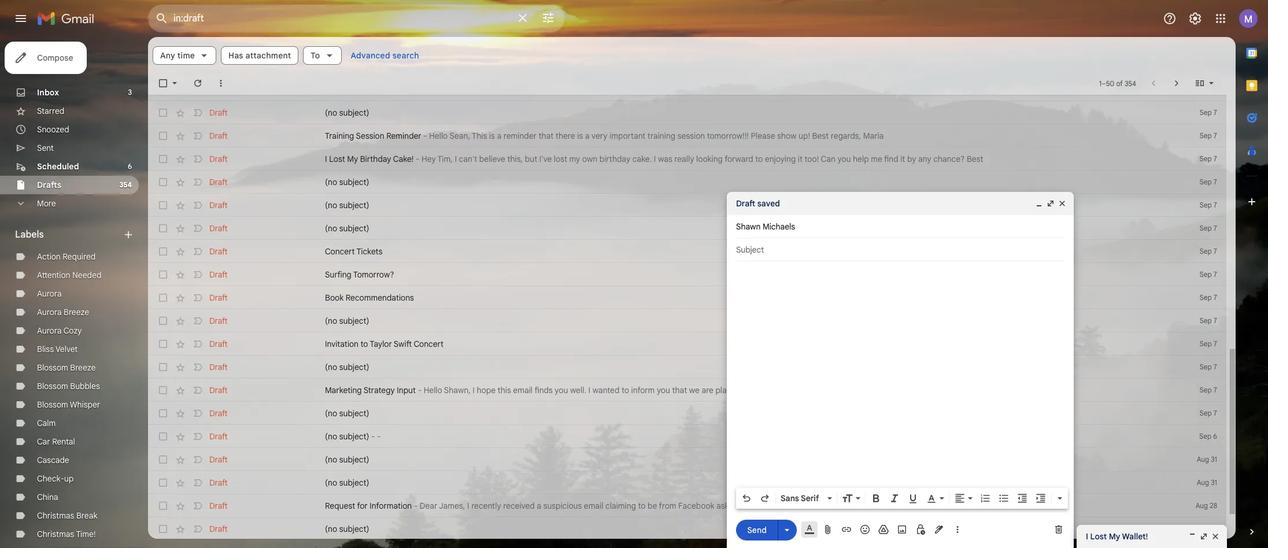 Task type: locate. For each thing, give the bounding box(es) containing it.
13 7 from the top
[[1214, 386, 1217, 394]]

attention needed link
[[37, 270, 101, 280]]

more options image
[[954, 524, 961, 535]]

are
[[702, 385, 714, 396]]

1 vertical spatial best
[[967, 154, 983, 164]]

8 7 from the top
[[1214, 270, 1217, 279]]

1 (no from the top
[[325, 108, 337, 118]]

1 horizontal spatial email
[[584, 501, 603, 511]]

9 row from the top
[[148, 263, 1226, 286]]

None checkbox
[[157, 77, 169, 89], [157, 153, 169, 165], [157, 199, 169, 211], [157, 269, 169, 280], [157, 292, 169, 304], [157, 338, 169, 350], [157, 361, 169, 373], [157, 385, 169, 396], [157, 408, 169, 419], [157, 431, 169, 442], [157, 477, 169, 489], [157, 500, 169, 512], [157, 77, 169, 89], [157, 153, 169, 165], [157, 199, 169, 211], [157, 269, 169, 280], [157, 292, 169, 304], [157, 338, 169, 350], [157, 361, 169, 373], [157, 385, 169, 396], [157, 408, 169, 419], [157, 431, 169, 442], [157, 477, 169, 489], [157, 500, 169, 512]]

sep 7 for 13th row
[[1200, 363, 1217, 371]]

1 vertical spatial 354
[[119, 180, 132, 189]]

this
[[472, 131, 487, 141]]

wanted right well.
[[593, 385, 620, 396]]

pop out image
[[1046, 199, 1055, 208], [1199, 532, 1209, 541]]

8 (no subject) link from the top
[[325, 454, 1163, 465]]

advanced search options image
[[537, 6, 560, 29]]

0 vertical spatial email
[[513, 385, 533, 396]]

check-up link
[[37, 474, 74, 484]]

hello left sean,
[[429, 131, 448, 141]]

a right received
[[537, 501, 541, 511]]

gmail image
[[37, 7, 100, 30]]

is right there
[[577, 131, 583, 141]]

draft for 6th row
[[209, 200, 228, 210]]

1 horizontal spatial is
[[577, 131, 583, 141]]

1 vertical spatial lost
[[1090, 531, 1107, 542]]

sep for 11th row from the top
[[1200, 316, 1212, 325]]

toggle confidential mode image
[[915, 524, 926, 535]]

4 row from the top
[[148, 147, 1226, 171]]

aurora down aurora link
[[37, 307, 62, 317]]

for right asking
[[742, 501, 752, 511]]

breeze up bubbles
[[70, 363, 96, 373]]

hello for hello shawn, i hope this email finds you well. i wanted to inform you that we are planning to launch a new product next month. i would appreciate it if you coul
[[424, 385, 442, 396]]

cake!
[[393, 154, 414, 164]]

4 (no from the top
[[325, 223, 337, 234]]

7 for 6th row
[[1214, 201, 1217, 209]]

book recommendations
[[325, 293, 414, 303]]

2 blossom from the top
[[37, 381, 68, 391]]

aug for 18th row from the top of the page
[[1197, 478, 1209, 487]]

is
[[489, 131, 495, 141], [577, 131, 583, 141]]

draft for 19th row from the bottom of the page
[[209, 108, 228, 118]]

more send options image
[[781, 524, 793, 536]]

this right hope
[[498, 385, 511, 396]]

breeze
[[64, 307, 89, 317], [70, 363, 96, 373]]

aug 28
[[1196, 501, 1217, 510], [1196, 524, 1217, 533]]

(no subject) for 19th row from the bottom of the page
[[325, 108, 369, 118]]

1 vertical spatial 6
[[1213, 432, 1217, 441]]

me
[[871, 154, 882, 164]]

1 christmas from the top
[[37, 511, 74, 521]]

0 horizontal spatial wanted
[[593, 385, 620, 396]]

concert
[[325, 246, 355, 257], [414, 339, 444, 349]]

5 subject) from the top
[[339, 316, 369, 326]]

None search field
[[148, 5, 564, 32]]

send
[[747, 525, 767, 535]]

for right request
[[357, 501, 368, 511]]

asking
[[716, 501, 740, 511]]

i left was
[[654, 154, 656, 164]]

1 vertical spatial breeze
[[70, 363, 96, 373]]

1 horizontal spatial pop out image
[[1199, 532, 1209, 541]]

0 vertical spatial concert
[[325, 246, 355, 257]]

1 vertical spatial christmas
[[37, 529, 74, 540]]

row
[[148, 78, 1226, 101], [148, 101, 1226, 124], [148, 124, 1226, 147], [148, 147, 1226, 171], [148, 171, 1226, 194], [148, 194, 1226, 217], [148, 217, 1226, 240], [148, 240, 1226, 263], [148, 263, 1226, 286], [148, 286, 1226, 309], [148, 309, 1226, 332], [148, 332, 1226, 356], [148, 356, 1226, 379], [148, 379, 1226, 402], [148, 402, 1226, 425], [148, 425, 1226, 448], [148, 448, 1226, 471], [148, 471, 1226, 494], [148, 494, 1226, 518], [148, 518, 1226, 541]]

you
[[838, 154, 851, 164], [555, 385, 568, 396], [657, 385, 670, 396], [969, 385, 982, 396]]

minimize image for draft saved
[[1034, 199, 1044, 208]]

dear
[[420, 501, 437, 511]]

(no for 11th row from the top
[[325, 316, 337, 326]]

draft for 13th row
[[209, 362, 228, 372]]

sans serif option
[[778, 493, 825, 504]]

0 horizontal spatial 354
[[119, 180, 132, 189]]

car rental link
[[37, 437, 75, 447]]

3 (no from the top
[[325, 200, 337, 210]]

1 blossom from the top
[[37, 363, 68, 373]]

that left we
[[672, 385, 687, 396]]

0 horizontal spatial 6
[[128, 162, 132, 171]]

snoozed link
[[37, 124, 69, 135]]

5 (no subject) link from the top
[[325, 315, 1163, 327]]

(no subject) for first row from the bottom of the page
[[325, 524, 369, 534]]

7 sep 7 from the top
[[1200, 247, 1217, 256]]

1 horizontal spatial minimize image
[[1188, 532, 1197, 541]]

lost inside row
[[329, 154, 345, 164]]

sep for 12th row from the bottom
[[1200, 270, 1212, 279]]

reminder
[[386, 131, 421, 141]]

information.
[[787, 501, 831, 511]]

my right 'lost'
[[569, 154, 580, 164]]

7 for 7th row from the top of the page
[[1214, 224, 1217, 232]]

action required link
[[37, 252, 96, 262]]

3 blossom from the top
[[37, 400, 68, 410]]

compose
[[37, 53, 73, 63]]

0 horizontal spatial best
[[812, 131, 829, 141]]

my inside row
[[347, 154, 358, 164]]

- for input
[[418, 385, 422, 396]]

time!
[[76, 529, 96, 540]]

0 vertical spatial 354
[[1125, 79, 1136, 88]]

0 horizontal spatial that
[[539, 131, 554, 141]]

close image
[[1211, 532, 1220, 541]]

i left hope
[[473, 385, 475, 396]]

3 7 from the top
[[1214, 154, 1217, 163]]

a
[[497, 131, 501, 141], [585, 131, 590, 141], [785, 385, 790, 396], [537, 501, 541, 511]]

my
[[347, 154, 358, 164], [1109, 531, 1120, 542]]

subject) for first row from the bottom of the page
[[339, 524, 369, 534]]

drafts link
[[37, 180, 61, 190]]

i right 'tim,'
[[455, 154, 457, 164]]

0 vertical spatial this
[[498, 385, 511, 396]]

pop out image for draft saved
[[1046, 199, 1055, 208]]

(no subject) link for fifth row from the top
[[325, 176, 1163, 188]]

best
[[812, 131, 829, 141], [967, 154, 983, 164]]

pop out image left close icon
[[1199, 532, 1209, 541]]

wallet!
[[1122, 531, 1148, 542]]

11 row from the top
[[148, 309, 1226, 332]]

3 aurora from the top
[[37, 326, 62, 336]]

6 row from the top
[[148, 194, 1226, 217]]

None checkbox
[[157, 84, 169, 95], [157, 107, 169, 119], [157, 130, 169, 142], [157, 176, 169, 188], [157, 223, 169, 234], [157, 246, 169, 257], [157, 315, 169, 327], [157, 454, 169, 465], [157, 523, 169, 535], [157, 84, 169, 95], [157, 107, 169, 119], [157, 130, 169, 142], [157, 176, 169, 188], [157, 223, 169, 234], [157, 246, 169, 257], [157, 315, 169, 327], [157, 454, 169, 465], [157, 523, 169, 535]]

but
[[525, 154, 537, 164]]

2 aurora from the top
[[37, 307, 62, 317]]

- for information
[[414, 501, 418, 511]]

subject) for fourth row from the bottom
[[339, 454, 369, 465]]

numbered list ‪(⌘⇧7)‬ image
[[980, 493, 991, 504]]

clear search image
[[511, 6, 534, 29]]

aurora down attention
[[37, 289, 62, 299]]

sep 7 for 7th row from the top of the page
[[1200, 224, 1217, 232]]

minimize image
[[1034, 199, 1044, 208], [1188, 532, 1197, 541]]

saved
[[757, 198, 780, 209]]

1 vertical spatial wanted
[[838, 501, 865, 511]]

product
[[809, 385, 838, 396]]

you left well.
[[555, 385, 568, 396]]

6 (no from the top
[[325, 362, 337, 372]]

0 vertical spatial 28
[[1210, 501, 1217, 510]]

1 vertical spatial aug 28
[[1196, 524, 1217, 533]]

christmas down "christmas break"
[[37, 529, 74, 540]]

1 horizontal spatial for
[[742, 501, 752, 511]]

10 sep 7 from the top
[[1200, 316, 1217, 325]]

email left claiming
[[584, 501, 603, 511]]

10 (no subject) link from the top
[[325, 523, 1163, 535]]

(no subject) for 13th row
[[325, 362, 369, 372]]

1 vertical spatial aurora
[[37, 307, 62, 317]]

7 for 13th row
[[1214, 363, 1217, 371]]

2 aug 31 from the top
[[1197, 478, 1217, 487]]

0 horizontal spatial lost
[[329, 154, 345, 164]]

7 for fifth row from the top
[[1214, 178, 1217, 186]]

1 vertical spatial blossom
[[37, 381, 68, 391]]

14 7 from the top
[[1214, 409, 1217, 417]]

0 vertical spatial minimize image
[[1034, 199, 1044, 208]]

lost for i lost my wallet!
[[1090, 531, 1107, 542]]

0 vertical spatial christmas
[[37, 511, 74, 521]]

1 vertical spatial hello
[[424, 385, 442, 396]]

31 for fourth row from the bottom
[[1211, 455, 1217, 464]]

1 horizontal spatial lost
[[1090, 531, 1107, 542]]

1 31 from the top
[[1211, 455, 1217, 464]]

0 vertical spatial best
[[812, 131, 829, 141]]

draft for fifth row from the top
[[209, 177, 228, 187]]

354
[[1125, 79, 1136, 88], [119, 180, 132, 189]]

that left there
[[539, 131, 554, 141]]

7 7 from the top
[[1214, 247, 1217, 256]]

1 vertical spatial 31
[[1211, 478, 1217, 487]]

1 vertical spatial minimize image
[[1188, 532, 1197, 541]]

11 (no from the top
[[325, 524, 337, 534]]

invitation
[[325, 339, 359, 349]]

(no
[[325, 108, 337, 118], [325, 177, 337, 187], [325, 200, 337, 210], [325, 223, 337, 234], [325, 316, 337, 326], [325, 362, 337, 372], [325, 408, 337, 419], [325, 431, 337, 442], [325, 454, 337, 465], [325, 478, 337, 488], [325, 524, 337, 534]]

(no subject) for fourth row from the bottom
[[325, 454, 369, 465]]

aurora up bliss
[[37, 326, 62, 336]]

concert up surfing
[[325, 246, 355, 257]]

(no subject) link for 6th row
[[325, 199, 1163, 211]]

minimize image for i lost my wallet!
[[1188, 532, 1197, 541]]

to left your
[[961, 501, 968, 511]]

6 subject) from the top
[[339, 362, 369, 372]]

sep 7 for 12th row from the bottom
[[1200, 270, 1217, 279]]

your
[[970, 501, 987, 511]]

3 subject) from the top
[[339, 200, 369, 210]]

swift
[[394, 339, 412, 349]]

4 (no subject) link from the top
[[325, 223, 1163, 234]]

2 for from the left
[[742, 501, 752, 511]]

blossom down bliss velvet link
[[37, 363, 68, 373]]

chance?
[[933, 154, 965, 164]]

sep for 6th row
[[1200, 201, 1212, 209]]

pop out image for i lost my wallet!
[[1199, 532, 1209, 541]]

james,
[[439, 501, 465, 511]]

training session reminder - hello sean, this is a reminder that there is a very important training session tomorrow!!! please show up! best regards, maria
[[325, 131, 884, 141]]

0 vertical spatial 6
[[128, 162, 132, 171]]

aurora cozy
[[37, 326, 82, 336]]

31
[[1211, 455, 1217, 464], [1211, 478, 1217, 487]]

concert right swift at the bottom of the page
[[414, 339, 444, 349]]

session
[[678, 131, 705, 141]]

(no subject) link for 7th row from the top of the page
[[325, 223, 1163, 234]]

has
[[228, 50, 243, 61]]

19 row from the top
[[148, 494, 1226, 518]]

1 horizontal spatial wanted
[[838, 501, 865, 511]]

draft for 14th row from the top
[[209, 385, 228, 396]]

15 row from the top
[[148, 402, 1226, 425]]

0 vertical spatial breeze
[[64, 307, 89, 317]]

2 (no from the top
[[325, 177, 337, 187]]

sep
[[1200, 108, 1212, 117], [1200, 131, 1212, 140], [1200, 154, 1212, 163], [1200, 178, 1212, 186], [1200, 201, 1212, 209], [1200, 224, 1212, 232], [1200, 247, 1212, 256], [1200, 270, 1212, 279], [1200, 293, 1212, 302], [1200, 316, 1212, 325], [1200, 339, 1212, 348], [1200, 363, 1212, 371], [1200, 386, 1212, 394], [1200, 409, 1212, 417], [1199, 432, 1211, 441]]

send button
[[736, 520, 778, 540]]

lost for i lost my birthday cake! - hey tim, i can't believe this, but i've lost my own birthday cake. i was really looking forward to enjoying it too! can you help me find it by any chance? best
[[329, 154, 345, 164]]

aug for fourth row from the bottom
[[1197, 455, 1209, 464]]

believe
[[479, 154, 505, 164]]

1 subject) from the top
[[339, 108, 369, 118]]

sep 7 for 19th row from the bottom of the page
[[1200, 108, 1217, 117]]

0 vertical spatial that
[[539, 131, 554, 141]]

my
[[569, 154, 580, 164], [755, 501, 765, 511]]

italic ‪(⌘i)‬ image
[[889, 493, 900, 504]]

i left would
[[886, 385, 888, 396]]

christmas for christmas time!
[[37, 529, 74, 540]]

1 vertical spatial aug 31
[[1197, 478, 1217, 487]]

sep for 14th row from the top
[[1200, 386, 1212, 394]]

Search mail text field
[[173, 13, 509, 24]]

1 vertical spatial that
[[672, 385, 687, 396]]

1 50 of 354
[[1099, 79, 1136, 88]]

blossom for blossom whisper
[[37, 400, 68, 410]]

16 row from the top
[[148, 425, 1226, 448]]

2 28 from the top
[[1210, 524, 1217, 533]]

any
[[160, 50, 175, 61]]

sep 7 for 13th row from the bottom
[[1200, 247, 1217, 256]]

sans
[[781, 493, 799, 504]]

0 horizontal spatial my
[[347, 154, 358, 164]]

lost left wallet!
[[1090, 531, 1107, 542]]

hello
[[429, 131, 448, 141], [424, 385, 442, 396]]

marketing strategy input - hello shawn, i hope this email finds you well. i wanted to inform you that we are planning to launch a new product next month. i would appreciate it if you coul
[[325, 385, 1000, 396]]

whisper
[[70, 400, 100, 410]]

christmas down the china
[[37, 511, 74, 521]]

12 sep 7 from the top
[[1200, 363, 1217, 371]]

2 christmas from the top
[[37, 529, 74, 540]]

3 (no subject) from the top
[[325, 200, 369, 210]]

draft for fourth row from the bottom
[[209, 454, 228, 465]]

it
[[798, 154, 803, 164], [900, 154, 905, 164], [955, 385, 960, 396], [954, 501, 959, 511]]

1 vertical spatial this
[[901, 501, 915, 511]]

11 7 from the top
[[1214, 339, 1217, 348]]

wanted up insert link ‪(⌘k)‬ icon
[[838, 501, 865, 511]]

aurora cozy link
[[37, 326, 82, 336]]

(no subject) link for first row from the bottom of the page
[[325, 523, 1163, 535]]

10 7 from the top
[[1214, 316, 1217, 325]]

starred link
[[37, 106, 64, 116]]

1 aug 28 from the top
[[1196, 501, 1217, 510]]

0 horizontal spatial pop out image
[[1046, 199, 1055, 208]]

0 vertical spatial aug 31
[[1197, 455, 1217, 464]]

0 vertical spatial pop out image
[[1046, 199, 1055, 208]]

3 row from the top
[[148, 124, 1226, 147]]

7 for 12th row from the bottom
[[1214, 270, 1217, 279]]

cake.
[[632, 154, 652, 164]]

tim,
[[438, 154, 453, 164]]

1 row from the top
[[148, 78, 1226, 101]]

to
[[311, 50, 320, 61]]

4 subject) from the top
[[339, 223, 369, 234]]

request for information - dear james, i recently received a suspicious email claiming to be from facebook asking for my login information. i wanted to report this and bring it to your at
[[325, 501, 996, 511]]

7 for 11th row from the top
[[1214, 316, 1217, 325]]

aurora
[[37, 289, 62, 299], [37, 307, 62, 317], [37, 326, 62, 336]]

christmas for christmas break
[[37, 511, 74, 521]]

blossom up calm
[[37, 400, 68, 410]]

9 subject) from the top
[[339, 454, 369, 465]]

8 row from the top
[[148, 240, 1226, 263]]

3 (no subject) link from the top
[[325, 199, 1163, 211]]

claiming
[[605, 501, 636, 511]]

best right 'chance?'
[[967, 154, 983, 164]]

11 sep 7 from the top
[[1200, 339, 1217, 348]]

2 31 from the top
[[1211, 478, 1217, 487]]

my right undo ‪(⌘z)‬ icon
[[755, 501, 765, 511]]

best right up!
[[812, 131, 829, 141]]

Message Body text field
[[736, 267, 1065, 485]]

1 vertical spatial concert
[[414, 339, 444, 349]]

10 (no from the top
[[325, 478, 337, 488]]

1 vertical spatial my
[[1109, 531, 1120, 542]]

to
[[755, 154, 763, 164], [361, 339, 368, 349], [622, 385, 629, 396], [749, 385, 757, 396], [638, 501, 646, 511], [867, 501, 874, 511], [961, 501, 968, 511]]

1 horizontal spatial 6
[[1213, 432, 1217, 441]]

0 vertical spatial my
[[347, 154, 358, 164]]

hey
[[422, 154, 436, 164]]

2 (no subject) from the top
[[325, 177, 369, 187]]

0 horizontal spatial concert
[[325, 246, 355, 257]]

1 28 from the top
[[1210, 501, 1217, 510]]

13 sep 7 from the top
[[1200, 386, 1217, 394]]

pop out image left close image
[[1046, 199, 1055, 208]]

5 (no subject) from the top
[[325, 316, 369, 326]]

well.
[[570, 385, 586, 396]]

(no for fifth row from the top
[[325, 177, 337, 187]]

0 vertical spatial aurora
[[37, 289, 62, 299]]

sep 7 for fifth row from the top
[[1200, 178, 1217, 186]]

older image
[[1171, 77, 1183, 89]]

looking
[[696, 154, 723, 164]]

12 7 from the top
[[1214, 363, 1217, 371]]

1 vertical spatial 28
[[1210, 524, 1217, 533]]

hello left shawn,
[[424, 385, 442, 396]]

0 vertical spatial my
[[569, 154, 580, 164]]

refresh image
[[192, 77, 204, 89]]

4 (no subject) from the top
[[325, 223, 369, 234]]

2 subject) from the top
[[339, 177, 369, 187]]

breeze up "cozy" on the bottom
[[64, 307, 89, 317]]

formatting options toolbar
[[736, 488, 1068, 509]]

0 horizontal spatial for
[[357, 501, 368, 511]]

(no subject) link for 13th row
[[325, 361, 1163, 373]]

aug 31
[[1197, 455, 1217, 464], [1197, 478, 1217, 487]]

(no subject) - -
[[325, 431, 381, 442]]

10 row from the top
[[148, 286, 1226, 309]]

9 (no from the top
[[325, 454, 337, 465]]

8 sep 7 from the top
[[1200, 270, 1217, 279]]

6 (no subject) from the top
[[325, 362, 369, 372]]

1 aurora from the top
[[37, 289, 62, 299]]

sep 7 for 4th row
[[1200, 154, 1217, 163]]

(no for 13th row
[[325, 362, 337, 372]]

0 vertical spatial lost
[[329, 154, 345, 164]]

7 (no subject) link from the top
[[325, 408, 1163, 419]]

lost down 'training'
[[329, 154, 345, 164]]

0 vertical spatial hello
[[429, 131, 448, 141]]

email left finds
[[513, 385, 533, 396]]

aug for 19th row
[[1196, 501, 1208, 510]]

2 vertical spatial blossom
[[37, 400, 68, 410]]

is right this
[[489, 131, 495, 141]]

discard draft ‪(⌘⇧d)‬ image
[[1053, 524, 1065, 535]]

6 inside labels navigation
[[128, 162, 132, 171]]

8 subject) from the top
[[339, 431, 369, 442]]

6 (no subject) link from the top
[[325, 361, 1163, 373]]

1 vertical spatial pop out image
[[1199, 532, 1209, 541]]

sep for 7th row from the top of the page
[[1200, 224, 1212, 232]]

0 vertical spatial aug 28
[[1196, 501, 1217, 510]]

11 subject) from the top
[[339, 524, 369, 534]]

insert emoji ‪(⌘⇧2)‬ image
[[859, 524, 871, 535]]

8 (no subject) from the top
[[325, 454, 369, 465]]

0 vertical spatial blossom
[[37, 363, 68, 373]]

17 row from the top
[[148, 448, 1226, 471]]

velvet
[[56, 344, 78, 354]]

-
[[423, 131, 427, 141], [416, 154, 420, 164], [418, 385, 422, 396], [371, 431, 375, 442], [377, 431, 381, 442], [414, 501, 418, 511]]

would
[[890, 385, 912, 396]]

1 vertical spatial email
[[584, 501, 603, 511]]

action
[[37, 252, 61, 262]]

3 sep 7 from the top
[[1200, 154, 1217, 163]]

draft for 12th row from the bottom
[[209, 269, 228, 280]]

5 (no from the top
[[325, 316, 337, 326]]

1 horizontal spatial best
[[967, 154, 983, 164]]

0 horizontal spatial minimize image
[[1034, 199, 1044, 208]]

354 inside labels navigation
[[119, 180, 132, 189]]

4 7 from the top
[[1214, 178, 1217, 186]]

5 7 from the top
[[1214, 201, 1217, 209]]

of
[[1116, 79, 1123, 88]]

draft for 4th row
[[209, 154, 228, 164]]

0 horizontal spatial is
[[489, 131, 495, 141]]

6 sep 7 from the top
[[1200, 224, 1217, 232]]

insert signature image
[[933, 524, 945, 535]]

blossom down blossom breeze at the left bottom of page
[[37, 381, 68, 391]]

breeze for aurora breeze
[[64, 307, 89, 317]]

tab list
[[1236, 37, 1268, 507]]

(no subject) link for 19th row from the bottom of the page
[[325, 107, 1163, 119]]

minimize image left close image
[[1034, 199, 1044, 208]]

0 horizontal spatial my
[[569, 154, 580, 164]]

draft
[[209, 108, 228, 118], [209, 131, 228, 141], [209, 154, 228, 164], [209, 177, 228, 187], [736, 198, 755, 209], [209, 200, 228, 210], [209, 223, 228, 234], [209, 246, 228, 257], [209, 269, 228, 280], [209, 293, 228, 303], [209, 316, 228, 326], [209, 339, 228, 349], [209, 362, 228, 372], [209, 385, 228, 396], [209, 408, 228, 419], [209, 431, 228, 442], [209, 454, 228, 465], [209, 478, 228, 488], [209, 501, 228, 511], [209, 524, 228, 534]]

1 horizontal spatial my
[[755, 501, 765, 511]]

sean,
[[450, 131, 470, 141]]

0 vertical spatial 31
[[1211, 455, 1217, 464]]

a right this
[[497, 131, 501, 141]]

my left the birthday
[[347, 154, 358, 164]]

breeze for blossom breeze
[[70, 363, 96, 373]]

this right italic ‪(⌘i)‬ icon
[[901, 501, 915, 511]]

search mail image
[[151, 8, 172, 29]]

6 7 from the top
[[1214, 224, 1217, 232]]

minimize image left close icon
[[1188, 532, 1197, 541]]

main content
[[148, 37, 1236, 541]]

my left wallet!
[[1109, 531, 1120, 542]]

1 aug 31 from the top
[[1197, 455, 1217, 464]]

close image
[[1058, 199, 1067, 208]]

sep 7
[[1200, 108, 1217, 117], [1200, 131, 1217, 140], [1200, 154, 1217, 163], [1200, 178, 1217, 186], [1200, 201, 1217, 209], [1200, 224, 1217, 232], [1200, 247, 1217, 256], [1200, 270, 1217, 279], [1200, 293, 1217, 302], [1200, 316, 1217, 325], [1200, 339, 1217, 348], [1200, 363, 1217, 371], [1200, 386, 1217, 394], [1200, 409, 1217, 417]]

support image
[[1163, 12, 1177, 25]]

blossom for blossom breeze
[[37, 363, 68, 373]]

more image
[[215, 77, 227, 89]]

1 (no subject) link from the top
[[325, 107, 1163, 119]]

book recommendations link
[[325, 292, 1163, 304]]

1 horizontal spatial my
[[1109, 531, 1120, 542]]

2 vertical spatial aurora
[[37, 326, 62, 336]]

christmas
[[37, 511, 74, 521], [37, 529, 74, 540]]



Task type: vqa. For each thing, say whether or not it's contained in the screenshot.
Construction, at the left of page
no



Task type: describe. For each thing, give the bounding box(es) containing it.
hello for hello sean, this is a reminder that there is a very important training session tomorrow!!! please show up! best regards, maria
[[429, 131, 448, 141]]

up!
[[799, 131, 810, 141]]

i down 'training'
[[325, 154, 327, 164]]

labels heading
[[15, 229, 123, 241]]

0 horizontal spatial email
[[513, 385, 533, 396]]

tomorrow!!!
[[707, 131, 749, 141]]

it left the too!
[[798, 154, 803, 164]]

1 is from the left
[[489, 131, 495, 141]]

(no subject) for 11th row from the top
[[325, 316, 369, 326]]

thu, sep 7, 2023, 4:48 pm element
[[1200, 84, 1217, 95]]

- for -
[[377, 431, 381, 442]]

(no subject) for 7th row from the top of the page
[[325, 223, 369, 234]]

by
[[907, 154, 916, 164]]

main menu image
[[14, 12, 28, 25]]

sep for 13th row
[[1200, 363, 1212, 371]]

20 row from the top
[[148, 518, 1226, 541]]

1 horizontal spatial this
[[901, 501, 915, 511]]

i lost my wallet!
[[1086, 531, 1148, 542]]

1 horizontal spatial 354
[[1125, 79, 1136, 88]]

own
[[582, 154, 597, 164]]

labels navigation
[[0, 37, 148, 548]]

draft for first row from the bottom of the page
[[209, 524, 228, 534]]

7 for ninth row from the bottom of the page
[[1214, 339, 1217, 348]]

sep for 13th row from the bottom
[[1200, 247, 1212, 256]]

0 vertical spatial wanted
[[593, 385, 620, 396]]

rental
[[52, 437, 75, 447]]

attachment
[[245, 50, 291, 61]]

i right well.
[[588, 385, 590, 396]]

to left inform
[[622, 385, 629, 396]]

inform
[[631, 385, 655, 396]]

china link
[[37, 492, 58, 502]]

to left taylor at the bottom of page
[[361, 339, 368, 349]]

regards,
[[831, 131, 861, 141]]

settings image
[[1188, 12, 1202, 25]]

request
[[325, 501, 355, 511]]

draft for 13th row from the bottom
[[209, 246, 228, 257]]

any
[[918, 154, 931, 164]]

(no for 6th row
[[325, 200, 337, 210]]

1 vertical spatial my
[[755, 501, 765, 511]]

sep 7 for 14th row from the top
[[1200, 386, 1217, 394]]

session
[[356, 131, 384, 141]]

7 for 13th row from the bottom
[[1214, 247, 1217, 256]]

indent less ‪(⌘[)‬ image
[[1017, 493, 1028, 504]]

michaels
[[763, 221, 795, 232]]

more
[[37, 198, 56, 209]]

18 row from the top
[[148, 471, 1226, 494]]

9 sep 7 from the top
[[1200, 293, 1217, 302]]

2 7 from the top
[[1214, 131, 1217, 140]]

sans serif
[[781, 493, 819, 504]]

insert files using drive image
[[878, 524, 889, 535]]

2 is from the left
[[577, 131, 583, 141]]

reminder
[[503, 131, 537, 141]]

was
[[658, 154, 672, 164]]

1
[[1099, 79, 1102, 88]]

break
[[76, 511, 97, 521]]

subject) for 19th row from the bottom of the page
[[339, 108, 369, 118]]

9 (no subject) link from the top
[[325, 477, 1163, 489]]

14 sep 7 from the top
[[1200, 409, 1217, 417]]

(no for first row from the bottom of the page
[[325, 524, 337, 534]]

subject) for fifth row from the top
[[339, 177, 369, 187]]

redo ‪(⌘y)‬ image
[[759, 493, 771, 504]]

scheduled
[[37, 161, 79, 172]]

a left very on the top of page
[[585, 131, 590, 141]]

a left new
[[785, 385, 790, 396]]

draft for 11th row from the top
[[209, 316, 228, 326]]

indent more ‪(⌘])‬ image
[[1035, 493, 1047, 504]]

subject) for 6th row
[[339, 200, 369, 210]]

subject) for 7th row from the top of the page
[[339, 223, 369, 234]]

draft inside dialog
[[736, 198, 755, 209]]

blossom breeze
[[37, 363, 96, 373]]

(no for 19th row from the bottom of the page
[[325, 108, 337, 118]]

cozy
[[63, 326, 82, 336]]

check-up
[[37, 474, 74, 484]]

shawn,
[[444, 385, 471, 396]]

draft saved dialog
[[727, 192, 1074, 548]]

surfing tomorrow? link
[[325, 269, 1163, 280]]

insert photo image
[[896, 524, 908, 535]]

to right forward at the right of the page
[[755, 154, 763, 164]]

drafts
[[37, 180, 61, 190]]

7 subject) from the top
[[339, 408, 369, 419]]

7 for 4th row
[[1214, 154, 1217, 163]]

draft saved
[[736, 198, 780, 209]]

it right bring
[[954, 501, 959, 511]]

toggle split pane mode image
[[1194, 77, 1206, 89]]

- for reminder
[[423, 131, 427, 141]]

i've
[[539, 154, 552, 164]]

sep 6
[[1199, 432, 1217, 441]]

my for wallet!
[[1109, 531, 1120, 542]]

attach files image
[[822, 524, 834, 535]]

(no subject) for fifth row from the top
[[325, 177, 369, 187]]

up
[[64, 474, 74, 484]]

(no subject) link for 11th row from the top
[[325, 315, 1163, 327]]

draft for ninth row from the bottom of the page
[[209, 339, 228, 349]]

this,
[[507, 154, 523, 164]]

car rental
[[37, 437, 75, 447]]

lost
[[554, 154, 567, 164]]

needed
[[72, 270, 101, 280]]

8 (no from the top
[[325, 431, 337, 442]]

really
[[674, 154, 694, 164]]

recommendations
[[346, 293, 414, 303]]

(no subject) for 6th row
[[325, 200, 369, 210]]

at
[[989, 501, 996, 511]]

2 sep 7 from the top
[[1200, 131, 1217, 140]]

subject) for 13th row
[[339, 362, 369, 372]]

christmas time! link
[[37, 529, 96, 540]]

draft for 19th row
[[209, 501, 228, 511]]

bold ‪(⌘b)‬ image
[[870, 493, 882, 504]]

sep 7 for ninth row from the bottom of the page
[[1200, 339, 1217, 348]]

(no for fourth row from the bottom
[[325, 454, 337, 465]]

aurora for aurora cozy
[[37, 326, 62, 336]]

to left launch
[[749, 385, 757, 396]]

underline ‪(⌘u)‬ image
[[907, 493, 919, 505]]

6 inside row
[[1213, 432, 1217, 441]]

(no subject) link for fourth row from the bottom
[[325, 454, 1163, 465]]

2 row from the top
[[148, 101, 1226, 124]]

we
[[689, 385, 700, 396]]

month.
[[858, 385, 884, 396]]

bliss velvet
[[37, 344, 78, 354]]

sep 7 for 6th row
[[1200, 201, 1217, 209]]

scheduled link
[[37, 161, 79, 172]]

you right if
[[969, 385, 982, 396]]

7 (no subject) from the top
[[325, 408, 369, 419]]

10 subject) from the top
[[339, 478, 369, 488]]

1 for from the left
[[357, 501, 368, 511]]

aug 31 for 18th row from the top of the page
[[1197, 478, 1217, 487]]

9 (no subject) from the top
[[325, 478, 369, 488]]

help
[[853, 154, 869, 164]]

more formatting options image
[[1054, 493, 1066, 504]]

bring
[[933, 501, 952, 511]]

very
[[592, 131, 607, 141]]

christmas break link
[[37, 511, 97, 521]]

marketing
[[325, 385, 362, 396]]

blossom whisper link
[[37, 400, 100, 410]]

advanced search button
[[346, 45, 424, 66]]

7 for 14th row from the top
[[1214, 386, 1217, 394]]

facebook
[[678, 501, 714, 511]]

0 horizontal spatial this
[[498, 385, 511, 396]]

to left report
[[867, 501, 874, 511]]

blossom whisper
[[37, 400, 100, 410]]

12 row from the top
[[148, 332, 1226, 356]]

31 for 18th row from the top of the page
[[1211, 478, 1217, 487]]

sep for fifth row from the top
[[1200, 178, 1212, 186]]

insert link ‪(⌘k)‬ image
[[841, 524, 852, 535]]

blossom for blossom bubbles
[[37, 381, 68, 391]]

hope
[[477, 385, 496, 396]]

aurora for aurora breeze
[[37, 307, 62, 317]]

labels
[[15, 229, 44, 241]]

input
[[397, 385, 416, 396]]

it left if
[[955, 385, 960, 396]]

(no for 7th row from the top of the page
[[325, 223, 337, 234]]

bubbles
[[70, 381, 100, 391]]

it left by
[[900, 154, 905, 164]]

launch
[[759, 385, 783, 396]]

main content containing any time
[[148, 37, 1236, 541]]

bulleted list ‪(⌘⇧8)‬ image
[[998, 493, 1010, 504]]

finds
[[535, 385, 553, 396]]

snoozed
[[37, 124, 69, 135]]

and
[[917, 501, 931, 511]]

to left be
[[638, 501, 646, 511]]

sep for 19th row from the bottom of the page
[[1200, 108, 1212, 117]]

can
[[821, 154, 835, 164]]

i up "attach files" icon
[[833, 501, 836, 511]]

more button
[[0, 194, 139, 213]]

you right inform
[[657, 385, 670, 396]]

my for birthday
[[347, 154, 358, 164]]

christmas break
[[37, 511, 97, 521]]

calm
[[37, 418, 56, 428]]

you right can
[[838, 154, 851, 164]]

starred
[[37, 106, 64, 116]]

to button
[[303, 46, 341, 65]]

aurora link
[[37, 289, 62, 299]]

christmas time!
[[37, 529, 96, 540]]

shawn
[[736, 221, 761, 232]]

7 for 19th row from the bottom of the page
[[1214, 108, 1217, 117]]

shawn michaels
[[736, 221, 795, 232]]

sep 7 for 11th row from the top
[[1200, 316, 1217, 325]]

advanced
[[351, 50, 390, 61]]

aug 31 for fourth row from the bottom
[[1197, 455, 1217, 464]]

7 row from the top
[[148, 217, 1226, 240]]

draft for 7th row from the top of the page
[[209, 223, 228, 234]]

new
[[792, 385, 807, 396]]

serif
[[801, 493, 819, 504]]

draft for tenth row from the top
[[209, 293, 228, 303]]

3
[[128, 88, 132, 97]]

5 row from the top
[[148, 171, 1226, 194]]

2 aug 28 from the top
[[1196, 524, 1217, 533]]

9 7 from the top
[[1214, 293, 1217, 302]]

subject) for 11th row from the top
[[339, 316, 369, 326]]

i right discard draft ‪(⌘⇧d)‬ icon
[[1086, 531, 1088, 542]]

undo ‪(⌘z)‬ image
[[741, 493, 752, 504]]

birthday
[[360, 154, 391, 164]]

report
[[876, 501, 899, 511]]

appreciate
[[914, 385, 953, 396]]

i right james,
[[467, 501, 469, 511]]

china
[[37, 492, 58, 502]]

has attachment button
[[221, 46, 299, 65]]

aurora breeze
[[37, 307, 89, 317]]

7 (no from the top
[[325, 408, 337, 419]]

13 row from the top
[[148, 356, 1226, 379]]

blossom bubbles
[[37, 381, 100, 391]]

Subject field
[[736, 244, 1065, 256]]

14 row from the top
[[148, 379, 1226, 402]]

1 horizontal spatial that
[[672, 385, 687, 396]]

1 horizontal spatial concert
[[414, 339, 444, 349]]

sep for 4th row
[[1200, 154, 1212, 163]]

aurora for aurora link
[[37, 289, 62, 299]]

i lost my birthday cake! - hey tim, i can't believe this, but i've lost my own birthday cake. i was really looking forward to enjoying it too! can you help me find it by any chance? best
[[325, 154, 983, 164]]



